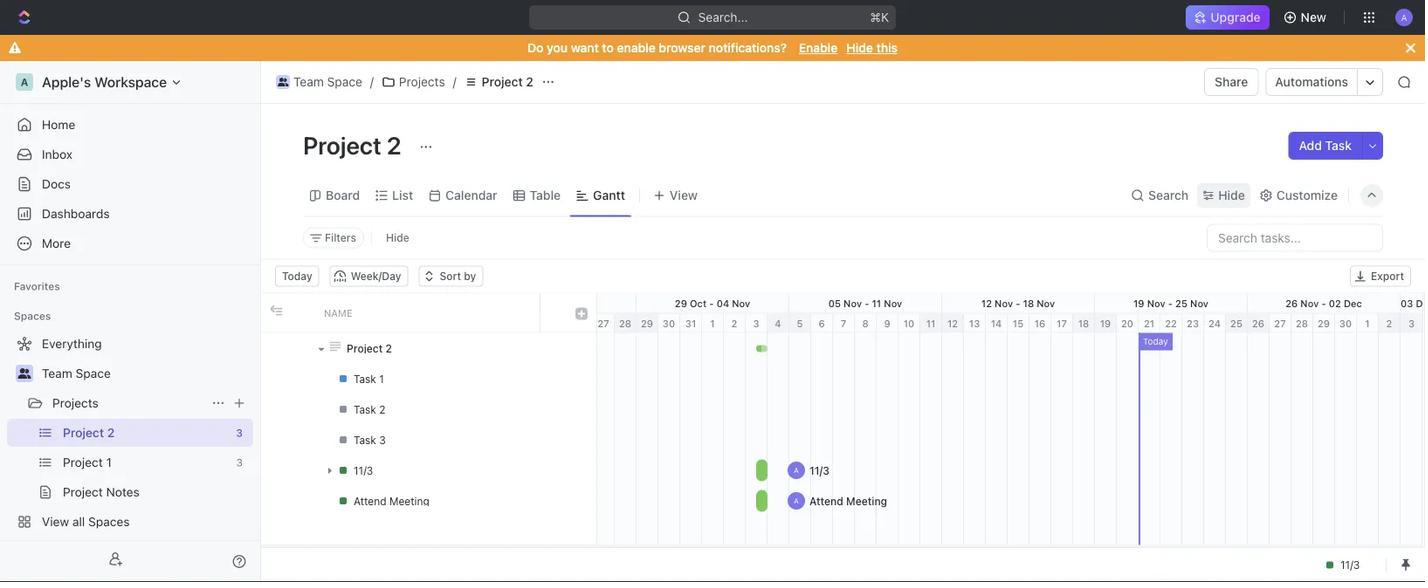 Task type: describe. For each thing, give the bounding box(es) containing it.
view for view
[[670, 188, 698, 203]]

0 vertical spatial project 2 link
[[460, 72, 538, 93]]

30 for first the 30 element from right
[[1340, 318, 1352, 329]]

search...
[[698, 10, 748, 24]]

11 inside 'element'
[[926, 318, 936, 329]]

2 horizontal spatial 28
[[1296, 318, 1309, 329]]

- for 11
[[865, 298, 870, 309]]

1 column header from the left
[[261, 294, 287, 332]]

oct for 29
[[690, 298, 707, 309]]

2 inside cell
[[379, 404, 386, 416]]

2 attend from the left
[[810, 495, 844, 508]]

9
[[884, 318, 891, 329]]

export
[[1371, 270, 1405, 283]]

board link
[[322, 183, 360, 208]]

0 vertical spatial 11
[[872, 298, 882, 309]]

2 oct from the left
[[580, 298, 597, 309]]

sort by button
[[419, 266, 483, 287]]

dashboards link
[[7, 200, 253, 228]]

0 horizontal spatial 29
[[641, 318, 653, 329]]

new
[[1301, 10, 1327, 24]]

attend meeting row
[[261, 486, 597, 517]]

name column header
[[314, 294, 541, 332]]

8 nov from the left
[[1301, 298, 1319, 309]]

project 2 inside cell
[[347, 342, 392, 355]]

upgrade
[[1211, 10, 1261, 24]]

oct for 22
[[538, 298, 555, 309]]

19 element
[[1095, 314, 1117, 333]]

16 element
[[1030, 314, 1052, 333]]

20 element
[[1117, 314, 1139, 333]]

1 down 29 oct - 04 nov
[[710, 318, 715, 329]]

0 vertical spatial user group image
[[278, 78, 288, 86]]

projects inside tree
[[52, 396, 99, 411]]

05 nov - 11 nov element
[[790, 294, 943, 313]]

complete 
 
 
 
 
 11/3 cell
[[314, 456, 541, 486]]

26 nov - 02 dec
[[1286, 298, 1363, 309]]

meeting inside complete 
 
 
 
 
 attend meeting cell
[[390, 495, 430, 508]]

a for attend meeting
[[794, 497, 799, 505]]

automations button
[[1267, 69, 1357, 95]]

inbox
[[42, 147, 73, 162]]

project 2 inside tree
[[63, 426, 115, 440]]

you
[[547, 41, 568, 55]]

05 nov - 11 nov
[[829, 298, 903, 309]]

task for task 2
[[354, 404, 376, 416]]

11/3 row
[[261, 456, 597, 486]]

workspace
[[95, 74, 167, 90]]

customize button
[[1254, 183, 1343, 208]]

11/3 inside cell
[[354, 465, 373, 477]]

project 2 down do
[[482, 75, 534, 89]]

notifications?
[[709, 41, 787, 55]]

do
[[528, 41, 544, 55]]

2 attend meeting from the left
[[810, 495, 888, 508]]

view all spaces link
[[7, 508, 250, 536]]

project inside cell
[[347, 342, 383, 355]]

2 27 from the left
[[1275, 318, 1286, 329]]

home link
[[7, 111, 253, 139]]

12 nov - 18 nov
[[982, 298, 1055, 309]]

project inside 'link'
[[63, 456, 103, 470]]

 image inside column header
[[576, 308, 588, 320]]

18 element
[[1074, 314, 1095, 333]]

project 2 - 50.00% row
[[261, 333, 597, 364]]

12 element
[[943, 314, 964, 333]]

view all spaces
[[42, 515, 130, 529]]

1 nov from the left
[[732, 298, 751, 309]]

view button
[[647, 175, 704, 216]]

a for apple's workspace
[[21, 76, 28, 88]]

project 1
[[63, 456, 112, 470]]

29 inside 29 oct - 04 nov element
[[675, 298, 687, 309]]

1 horizontal spatial hide
[[847, 41, 873, 55]]

1 vertical spatial project 2 link
[[63, 419, 229, 447]]

sort by button
[[419, 266, 483, 287]]

15
[[1013, 318, 1024, 329]]

week/day button
[[330, 266, 408, 287]]

4 column header from the left
[[567, 294, 597, 332]]

task 1 row
[[261, 364, 597, 394]]

home
[[42, 117, 75, 132]]

1 28 element from the left
[[615, 314, 637, 333]]

customize
[[1277, 188, 1338, 203]]

- for 04
[[710, 298, 714, 309]]

week/day
[[351, 270, 401, 283]]

task inside button
[[1326, 138, 1352, 153]]

calendar link
[[442, 183, 498, 208]]

1 vertical spatial today
[[1143, 337, 1169, 347]]

task 1
[[354, 373, 384, 385]]

12 for 12
[[948, 318, 958, 329]]

add task button
[[1289, 132, 1363, 160]]

a button
[[1391, 3, 1419, 31]]

project 2 cell
[[314, 333, 541, 364]]

1 horizontal spatial projects
[[399, 75, 445, 89]]

create
[[42, 545, 79, 559]]

task 2
[[354, 404, 386, 416]]

task 3
[[354, 434, 386, 446]]

22 oct - 28 oct
[[523, 298, 597, 309]]

0 vertical spatial team
[[294, 75, 324, 89]]

enable
[[617, 41, 656, 55]]

list
[[392, 188, 413, 203]]

8
[[862, 318, 869, 329]]

17
[[1057, 318, 1067, 329]]

to do 
 
 
 
 
 task 3 cell
[[314, 425, 541, 456]]

more
[[42, 236, 71, 251]]

today button
[[275, 266, 319, 287]]

want
[[571, 41, 599, 55]]

1 vertical spatial 25
[[1231, 318, 1243, 329]]

task for task 3
[[354, 434, 376, 446]]

table link
[[526, 183, 561, 208]]

1 27 from the left
[[598, 318, 609, 329]]

20
[[1122, 318, 1134, 329]]

project notes link
[[63, 479, 250, 507]]

2 horizontal spatial 29
[[1318, 318, 1330, 329]]

1 horizontal spatial team space
[[294, 75, 362, 89]]

12 nov - 18 nov element
[[943, 294, 1095, 313]]

1 inside 'link'
[[106, 456, 112, 470]]

3 nov from the left
[[884, 298, 903, 309]]

more button
[[7, 230, 253, 258]]

row group containing project 2
[[261, 333, 597, 546]]

table
[[530, 188, 561, 203]]

2 11/3 from the left
[[810, 465, 830, 477]]

a for 11/3
[[794, 467, 799, 475]]

browser
[[659, 41, 706, 55]]

30 for 2nd the 30 element from the right
[[663, 318, 675, 329]]

1 horizontal spatial projects link
[[377, 72, 450, 93]]

favorites button
[[7, 276, 67, 297]]

export button
[[1350, 266, 1412, 287]]

project 1 link
[[63, 449, 229, 477]]

name row
[[261, 294, 597, 333]]

in progress 
 
 
 
 
 task 1 cell
[[314, 364, 541, 394]]

today inside button
[[282, 270, 312, 283]]

1 30 element from the left
[[659, 314, 680, 333]]

gantt link
[[590, 183, 625, 208]]

26 element
[[1248, 314, 1270, 333]]

29 oct - 04 nov
[[675, 298, 751, 309]]

2 column header from the left
[[287, 294, 314, 332]]

 image inside column header
[[270, 304, 283, 317]]

week/day button
[[330, 266, 408, 287]]

12 for 12 nov - 18 nov
[[982, 298, 992, 309]]

by
[[464, 270, 476, 283]]

name
[[324, 307, 353, 319]]

hide button
[[379, 228, 416, 249]]

1 29 element from the left
[[637, 314, 659, 333]]

filters
[[325, 232, 356, 244]]

favorites
[[14, 280, 60, 293]]

2 vertical spatial space
[[83, 545, 118, 559]]



Task type: vqa. For each thing, say whether or not it's contained in the screenshot.
Jeremy Miller's Workspace, , element
no



Task type: locate. For each thing, give the bounding box(es) containing it.
automations
[[1276, 75, 1349, 89]]

0 horizontal spatial view
[[42, 515, 69, 529]]

view for view all spaces
[[42, 515, 69, 529]]

attend inside cell
[[354, 495, 387, 508]]

1 horizontal spatial meeting
[[847, 495, 888, 508]]

a inside 'navigation'
[[21, 76, 28, 88]]

1 horizontal spatial 22
[[1165, 318, 1177, 329]]

28 element left 31
[[615, 314, 637, 333]]

nov up 9
[[884, 298, 903, 309]]

1 attend from the left
[[354, 495, 387, 508]]

attend
[[354, 495, 387, 508], [810, 495, 844, 508]]

2 30 element from the left
[[1336, 314, 1357, 333]]

1 horizontal spatial 27
[[1275, 318, 1286, 329]]

27 element right 25 element
[[1270, 314, 1292, 333]]

new button
[[1277, 3, 1337, 31]]

0 horizontal spatial 11/3
[[354, 465, 373, 477]]

0 horizontal spatial user group image
[[18, 369, 31, 379]]

today down the filters dropdown button
[[282, 270, 312, 283]]

2 nov from the left
[[844, 298, 862, 309]]

1 - from the left
[[557, 298, 562, 309]]

0 horizontal spatial team space link
[[42, 360, 250, 388]]

14
[[991, 318, 1002, 329]]

2 down export
[[1387, 318, 1393, 329]]

2
[[526, 75, 534, 89], [387, 131, 402, 159], [732, 318, 738, 329], [1387, 318, 1393, 329], [386, 342, 392, 355], [379, 404, 386, 416], [107, 426, 115, 440]]

search
[[1149, 188, 1189, 203]]

3
[[753, 318, 760, 329], [1409, 318, 1415, 329], [236, 427, 243, 439], [379, 434, 386, 446], [236, 457, 243, 469]]

task down task 1
[[354, 404, 376, 416]]

team space inside sidebar 'navigation'
[[42, 366, 111, 381]]

1 horizontal spatial 25
[[1231, 318, 1243, 329]]

30
[[663, 318, 675, 329], [1340, 318, 1352, 329]]

1 horizontal spatial 30 element
[[1336, 314, 1357, 333]]

0 horizontal spatial 19
[[1100, 318, 1111, 329]]

task for task 1
[[354, 373, 376, 385]]

today
[[282, 270, 312, 283], [1143, 337, 1169, 347]]

filters button
[[303, 228, 364, 249]]

0 horizontal spatial 18
[[1023, 298, 1034, 309]]

13
[[969, 318, 980, 329]]

24 element
[[1205, 314, 1226, 333]]

apple's
[[42, 74, 91, 90]]

0 horizontal spatial 22
[[523, 298, 535, 309]]

0 vertical spatial today
[[282, 270, 312, 283]]

all
[[72, 515, 85, 529]]

task 2 row
[[261, 394, 597, 425]]

31
[[685, 318, 696, 329]]

1 / from the left
[[370, 75, 374, 89]]

5 nov from the left
[[1037, 298, 1055, 309]]

spaces down favorites button
[[14, 310, 51, 322]]

0 vertical spatial space
[[327, 75, 362, 89]]

22 oct - 28 oct element
[[484, 294, 637, 313]]

1 horizontal spatial 11
[[926, 318, 936, 329]]

18 inside '12 nov - 18 nov' element
[[1023, 298, 1034, 309]]

1 inside cell
[[379, 373, 384, 385]]

- for 28
[[557, 298, 562, 309]]

a inside dropdown button
[[1402, 12, 1408, 22]]

search button
[[1126, 183, 1194, 208]]

1 horizontal spatial 30
[[1340, 318, 1352, 329]]

tree grid
[[261, 294, 597, 546]]

nov right 04 on the bottom right of the page
[[732, 298, 751, 309]]

nov right 05
[[844, 298, 862, 309]]

0 horizontal spatial /
[[370, 75, 374, 89]]

team
[[294, 75, 324, 89], [42, 366, 72, 381]]

22 element
[[1161, 314, 1183, 333]]

1 horizontal spatial attend
[[810, 495, 844, 508]]

hide down list link
[[386, 232, 409, 244]]

12 up 14
[[982, 298, 992, 309]]

15 element
[[1008, 314, 1030, 333]]

task 3 row
[[261, 425, 597, 456]]

gantt
[[593, 188, 625, 203]]

project 2 link
[[460, 72, 538, 93], [63, 419, 229, 447]]

dashboards
[[42, 207, 110, 221]]

1 vertical spatial spaces
[[88, 515, 130, 529]]

1 horizontal spatial 29
[[675, 298, 687, 309]]

18 inside 18 element
[[1078, 318, 1090, 329]]

add task
[[1299, 138, 1352, 153]]

create space link
[[7, 538, 250, 566]]

add
[[1299, 138, 1322, 153]]

apple's workspace, , element
[[16, 73, 33, 91]]

Search tasks... text field
[[1208, 225, 1383, 251]]

2 horizontal spatial oct
[[690, 298, 707, 309]]

1 vertical spatial 12
[[948, 318, 958, 329]]

- for 25
[[1168, 298, 1173, 309]]

projects
[[399, 75, 445, 89], [52, 396, 99, 411]]

0 horizontal spatial 26
[[1253, 318, 1265, 329]]

docs
[[42, 177, 71, 191]]

03 dec - 09 dec element
[[1401, 294, 1424, 313]]

1 30 from the left
[[663, 318, 675, 329]]

10 element
[[899, 314, 921, 333]]

1 horizontal spatial 18
[[1078, 318, 1090, 329]]

26 for 26 nov - 02 dec
[[1286, 298, 1298, 309]]

this
[[877, 41, 898, 55]]

25 up '22' element
[[1176, 298, 1188, 309]]

docs link
[[7, 170, 253, 198]]

11 element
[[921, 314, 943, 333]]

do you want to enable browser notifications? enable hide this
[[528, 41, 898, 55]]

view button
[[647, 183, 704, 208]]

0 vertical spatial 22
[[523, 298, 535, 309]]

0 horizontal spatial project 2 link
[[63, 419, 229, 447]]

26 nov - 02 dec element
[[1248, 294, 1401, 313]]

view inside sidebar 'navigation'
[[42, 515, 69, 529]]

0 horizontal spatial meeting
[[390, 495, 430, 508]]

12
[[982, 298, 992, 309], [948, 318, 958, 329]]

1 horizontal spatial 28 element
[[1292, 314, 1314, 333]]

-
[[557, 298, 562, 309], [710, 298, 714, 309], [865, 298, 870, 309], [1016, 298, 1021, 309], [1168, 298, 1173, 309], [1322, 298, 1327, 309]]

sidebar navigation
[[0, 61, 265, 583]]

19 for 19
[[1100, 318, 1111, 329]]

tree
[[7, 330, 253, 566]]

nov up 16 element
[[1037, 298, 1055, 309]]

0 horizontal spatial 12
[[948, 318, 958, 329]]

6 - from the left
[[1322, 298, 1327, 309]]

inbox link
[[7, 141, 253, 169]]

29 up 31
[[675, 298, 687, 309]]

project 2 link down do
[[460, 72, 538, 93]]

1 horizontal spatial team
[[294, 75, 324, 89]]

7
[[841, 318, 847, 329]]

18
[[1023, 298, 1034, 309], [1078, 318, 1090, 329]]

1 horizontal spatial 11/3
[[810, 465, 830, 477]]

02
[[1329, 298, 1342, 309]]

27 element
[[593, 314, 615, 333], [1270, 314, 1292, 333]]

1 vertical spatial space
[[76, 366, 111, 381]]

1 horizontal spatial project 2 link
[[460, 72, 538, 93]]

11
[[872, 298, 882, 309], [926, 318, 936, 329]]

27 down 22 oct - 28 oct element
[[598, 318, 609, 329]]

1 horizontal spatial 26
[[1286, 298, 1298, 309]]

23 element
[[1183, 314, 1205, 333]]

1 vertical spatial hide
[[1219, 188, 1245, 203]]

2 inside tree
[[107, 426, 115, 440]]

1 horizontal spatial team space link
[[272, 72, 367, 93]]

view left all
[[42, 515, 69, 529]]

18 up 15 element at the bottom right of page
[[1023, 298, 1034, 309]]

28 element down 26 nov - 02 dec
[[1292, 314, 1314, 333]]

board
[[326, 188, 360, 203]]

0 horizontal spatial 29 element
[[637, 314, 659, 333]]

sort
[[440, 270, 461, 283]]

2 meeting from the left
[[847, 495, 888, 508]]

1 vertical spatial 26
[[1253, 318, 1265, 329]]

19 nov - 25 nov element
[[1095, 294, 1248, 313]]

2 30 from the left
[[1340, 318, 1352, 329]]

1 vertical spatial 22
[[1165, 318, 1177, 329]]

1 horizontal spatial /
[[453, 75, 457, 89]]

1 horizontal spatial today
[[1143, 337, 1169, 347]]

dec
[[1344, 298, 1363, 309]]

16
[[1035, 318, 1046, 329]]

0 vertical spatial hide
[[847, 41, 873, 55]]

tree grid containing project 2
[[261, 294, 597, 546]]

30 left 31
[[663, 318, 675, 329]]

task right add
[[1326, 138, 1352, 153]]

3 - from the left
[[865, 298, 870, 309]]

19 right 18 element
[[1100, 318, 1111, 329]]

1 27 element from the left
[[593, 314, 615, 333]]

⌘k
[[870, 10, 889, 24]]

2 vertical spatial hide
[[386, 232, 409, 244]]

nov up 23 element
[[1191, 298, 1209, 309]]

0 horizontal spatial team
[[42, 366, 72, 381]]

4 nov from the left
[[995, 298, 1013, 309]]

3 oct from the left
[[690, 298, 707, 309]]

1 vertical spatial projects link
[[52, 390, 204, 418]]

29 down 26 nov - 02 dec
[[1318, 318, 1330, 329]]

2 - from the left
[[710, 298, 714, 309]]

19 nov - 25 nov
[[1134, 298, 1209, 309]]

0 horizontal spatial 28
[[565, 298, 577, 309]]

everything
[[42, 337, 102, 351]]

nov up "21" element
[[1147, 298, 1166, 309]]

view inside button
[[670, 188, 698, 203]]

25 right 24 element on the bottom of the page
[[1231, 318, 1243, 329]]

27
[[598, 318, 609, 329], [1275, 318, 1286, 329]]

task down task 2
[[354, 434, 376, 446]]

0 vertical spatial team space link
[[272, 72, 367, 93]]

25 element
[[1226, 314, 1248, 333]]

19 up the 21
[[1134, 298, 1145, 309]]

hide inside hide dropdown button
[[1219, 188, 1245, 203]]

18 right the "17" element
[[1078, 318, 1090, 329]]

0 horizontal spatial hide
[[386, 232, 409, 244]]

task
[[1326, 138, 1352, 153], [354, 373, 376, 385], [354, 404, 376, 416], [354, 434, 376, 446]]

0 vertical spatial 25
[[1176, 298, 1188, 309]]

22 for 22
[[1165, 318, 1177, 329]]

1 vertical spatial view
[[42, 515, 69, 529]]

0 horizontal spatial projects link
[[52, 390, 204, 418]]

30 element
[[659, 314, 680, 333], [1336, 314, 1357, 333]]

0 vertical spatial spaces
[[14, 310, 51, 322]]

hide button
[[1198, 183, 1251, 208]]

complete 
 
 
 
 
 attend meeting cell
[[314, 486, 541, 517]]

13 element
[[964, 314, 986, 333]]

0 horizontal spatial team space
[[42, 366, 111, 381]]

project 2 up task 1
[[347, 342, 392, 355]]

spaces right all
[[88, 515, 130, 529]]

project notes
[[63, 485, 140, 500]]

1 up project notes
[[106, 456, 112, 470]]

team inside sidebar 'navigation'
[[42, 366, 72, 381]]

0 horizontal spatial 28 element
[[615, 314, 637, 333]]

user group image inside sidebar 'navigation'
[[18, 369, 31, 379]]

1
[[710, 318, 715, 329], [1366, 318, 1370, 329], [379, 373, 384, 385], [106, 456, 112, 470]]

project 2 up board
[[303, 131, 407, 159]]

6 nov from the left
[[1147, 298, 1166, 309]]

0 vertical spatial view
[[670, 188, 698, 203]]

list link
[[389, 183, 413, 208]]

user group image
[[278, 78, 288, 86], [18, 369, 31, 379]]

0 horizontal spatial 25
[[1176, 298, 1188, 309]]

27 right 26 element
[[1275, 318, 1286, 329]]

1 horizontal spatial 19
[[1134, 298, 1145, 309]]

30 down dec
[[1340, 318, 1352, 329]]

1 vertical spatial team
[[42, 366, 72, 381]]

0 horizontal spatial spaces
[[14, 310, 51, 322]]

0 vertical spatial 12
[[982, 298, 992, 309]]

1 down 26 nov - 02 dec element
[[1366, 318, 1370, 329]]

apple's workspace
[[42, 74, 167, 90]]

21 element
[[1139, 314, 1161, 333]]

5 - from the left
[[1168, 298, 1173, 309]]

14 element
[[986, 314, 1008, 333]]

row group
[[261, 333, 597, 546]]

0 horizontal spatial 27
[[598, 318, 609, 329]]

nov up 14 element
[[995, 298, 1013, 309]]

0 vertical spatial team space
[[294, 75, 362, 89]]

tree containing everything
[[7, 330, 253, 566]]

10
[[904, 318, 915, 329]]

- for 18
[[1016, 298, 1021, 309]]

hide inside hide button
[[386, 232, 409, 244]]

1 meeting from the left
[[390, 495, 430, 508]]

26 left 02
[[1286, 298, 1298, 309]]

6
[[819, 318, 825, 329]]

0 horizontal spatial oct
[[538, 298, 555, 309]]

1 vertical spatial team space
[[42, 366, 111, 381]]

project 2
[[482, 75, 534, 89], [303, 131, 407, 159], [347, 342, 392, 355], [63, 426, 115, 440]]

5
[[797, 318, 803, 329]]

project 2 up the project 1
[[63, 426, 115, 440]]

 image
[[270, 304, 283, 317]]

1 horizontal spatial 12
[[982, 298, 992, 309]]

1 vertical spatial 11
[[926, 318, 936, 329]]

to do 
 
 
 
 
 task 2 cell
[[314, 394, 541, 425]]

1 horizontal spatial 28
[[619, 318, 632, 329]]

05
[[829, 298, 841, 309]]

1 horizontal spatial attend meeting
[[810, 495, 888, 508]]

17 element
[[1052, 314, 1074, 333]]

0 vertical spatial 26
[[1286, 298, 1298, 309]]

notes
[[106, 485, 140, 500]]

22 for 22 oct - 28 oct
[[523, 298, 535, 309]]

view right gantt
[[670, 188, 698, 203]]

29 left 31
[[641, 318, 653, 329]]

calendar
[[446, 188, 498, 203]]

0 horizontal spatial projects
[[52, 396, 99, 411]]

enable
[[799, 41, 838, 55]]

30 element left 31
[[659, 314, 680, 333]]

1 vertical spatial projects
[[52, 396, 99, 411]]

task up task 2
[[354, 373, 376, 385]]

2 up list link
[[387, 131, 402, 159]]

1 horizontal spatial 27 element
[[1270, 314, 1292, 333]]

4 - from the left
[[1016, 298, 1021, 309]]

0 horizontal spatial 30
[[663, 318, 675, 329]]

29 element
[[637, 314, 659, 333], [1314, 314, 1336, 333]]

1 vertical spatial 18
[[1078, 318, 1090, 329]]

3 inside to do 
 
 
 
 
 task 3 cell
[[379, 434, 386, 446]]

0 horizontal spatial 11
[[872, 298, 882, 309]]

share
[[1215, 75, 1249, 89]]

26 right 25 element
[[1253, 318, 1265, 329]]

30 element down dec
[[1336, 314, 1357, 333]]

hide left this
[[847, 41, 873, 55]]

1 horizontal spatial 29 element
[[1314, 314, 1336, 333]]

12 right 11 'element'
[[948, 318, 958, 329]]

attend meeting inside cell
[[354, 495, 430, 508]]

today down "21" element
[[1143, 337, 1169, 347]]

0 vertical spatial 18
[[1023, 298, 1034, 309]]

hide
[[847, 41, 873, 55], [1219, 188, 1245, 203], [386, 232, 409, 244]]

1 vertical spatial 19
[[1100, 318, 1111, 329]]

0 horizontal spatial attend meeting
[[354, 495, 430, 508]]

1 vertical spatial user group image
[[18, 369, 31, 379]]

share button
[[1205, 68, 1259, 96]]

7 nov from the left
[[1191, 298, 1209, 309]]

3 column header from the left
[[541, 294, 567, 332]]

23
[[1187, 318, 1199, 329]]

nov
[[732, 298, 751, 309], [844, 298, 862, 309], [884, 298, 903, 309], [995, 298, 1013, 309], [1037, 298, 1055, 309], [1147, 298, 1166, 309], [1191, 298, 1209, 309], [1301, 298, 1319, 309]]

1 horizontal spatial user group image
[[278, 78, 288, 86]]

1 oct from the left
[[538, 298, 555, 309]]

1 11/3 from the left
[[354, 465, 373, 477]]

2 down do
[[526, 75, 534, 89]]

26
[[1286, 298, 1298, 309], [1253, 318, 1265, 329]]

4
[[775, 318, 782, 329]]

2 down 29 oct - 04 nov element on the bottom
[[732, 318, 738, 329]]

 image
[[576, 308, 588, 320]]

31 element
[[680, 314, 702, 333]]

2 up in progress 
 
 
 
 
 task 1 cell
[[386, 342, 392, 355]]

create space
[[42, 545, 118, 559]]

29 element left 31
[[637, 314, 659, 333]]

28
[[565, 298, 577, 309], [619, 318, 632, 329], [1296, 318, 1309, 329]]

2 up the project 1
[[107, 426, 115, 440]]

19 for 19 nov - 25 nov
[[1134, 298, 1145, 309]]

0 horizontal spatial today
[[282, 270, 312, 283]]

0 vertical spatial projects
[[399, 75, 445, 89]]

- for 02
[[1322, 298, 1327, 309]]

1 attend meeting from the left
[[354, 495, 430, 508]]

29 oct - 04 nov element
[[637, 294, 790, 313]]

04
[[717, 298, 730, 309]]

29 element down 26 nov - 02 dec element
[[1314, 314, 1336, 333]]

2 28 element from the left
[[1292, 314, 1314, 333]]

1 vertical spatial team space link
[[42, 360, 250, 388]]

24
[[1209, 318, 1221, 329]]

28 element
[[615, 314, 637, 333], [1292, 314, 1314, 333]]

hide right 'search'
[[1219, 188, 1245, 203]]

2 27 element from the left
[[1270, 314, 1292, 333]]

2 inside cell
[[386, 342, 392, 355]]

2 up the task 3
[[379, 404, 386, 416]]

tree inside sidebar 'navigation'
[[7, 330, 253, 566]]

1 horizontal spatial spaces
[[88, 515, 130, 529]]

nov left 02
[[1301, 298, 1319, 309]]

column header
[[261, 294, 287, 332], [287, 294, 314, 332], [541, 294, 567, 332], [567, 294, 597, 332]]

26 for 26
[[1253, 318, 1265, 329]]

2 / from the left
[[453, 75, 457, 89]]

to
[[602, 41, 614, 55]]

1 up task 2
[[379, 373, 384, 385]]

project 2 link up project 1 'link' on the left bottom
[[63, 419, 229, 447]]

0 vertical spatial projects link
[[377, 72, 450, 93]]

sort by
[[440, 270, 476, 283]]

project
[[482, 75, 523, 89], [303, 131, 382, 159], [347, 342, 383, 355], [63, 426, 104, 440], [63, 456, 103, 470], [63, 485, 103, 500]]

0 horizontal spatial attend
[[354, 495, 387, 508]]

team space link
[[272, 72, 367, 93], [42, 360, 250, 388]]

oct
[[538, 298, 555, 309], [580, 298, 597, 309], [690, 298, 707, 309]]

2 29 element from the left
[[1314, 314, 1336, 333]]

1 horizontal spatial view
[[670, 188, 698, 203]]

27 element down 22 oct - 28 oct element
[[593, 314, 615, 333]]



